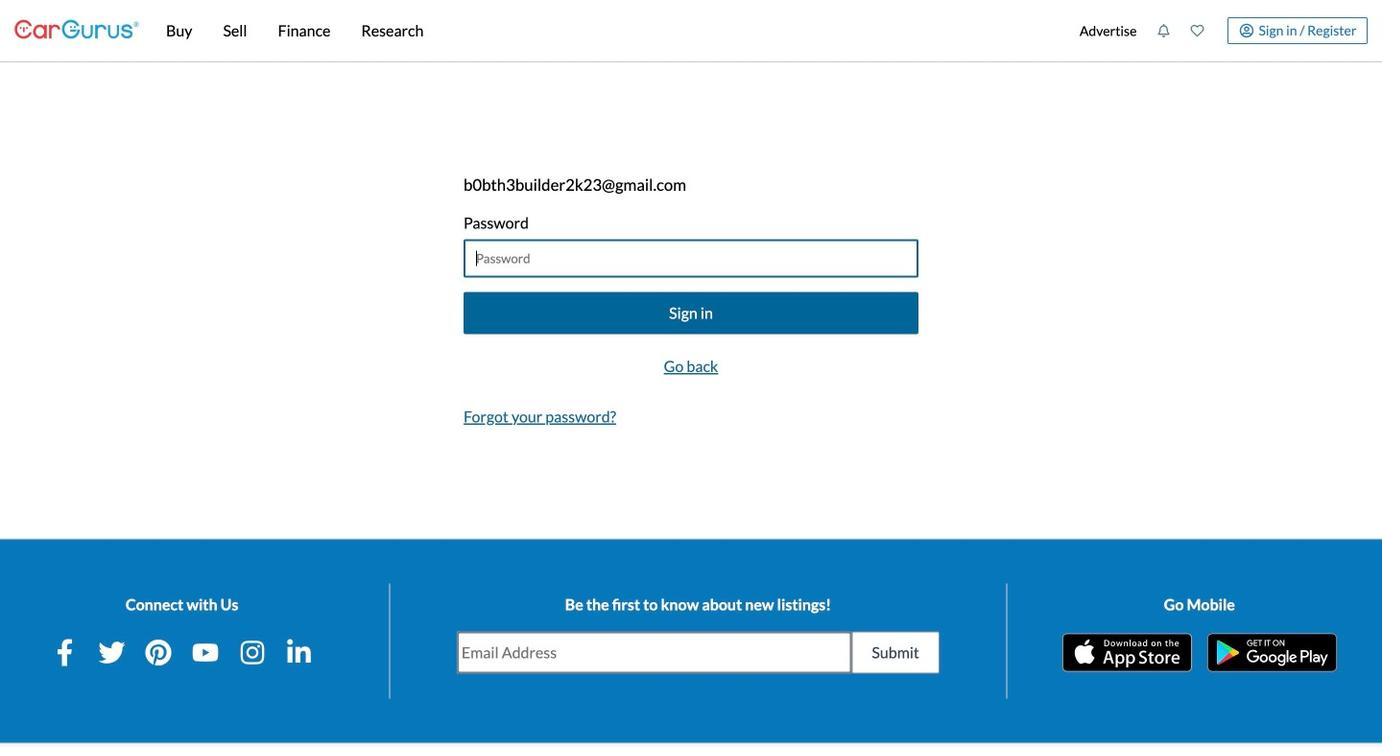 Task type: describe. For each thing, give the bounding box(es) containing it.
0 horizontal spatial menu item
[[1070, 4, 1147, 58]]

twitter image
[[98, 640, 125, 667]]

get it on google play image
[[1207, 634, 1337, 672]]

Email Address email field
[[458, 633, 851, 673]]

download on the app store image
[[1062, 634, 1192, 672]]

instagram image
[[239, 640, 266, 667]]

youtube image
[[192, 640, 219, 667]]



Task type: vqa. For each thing, say whether or not it's contained in the screenshot.
Facebook image
yes



Task type: locate. For each thing, give the bounding box(es) containing it.
saved cars image
[[1191, 24, 1204, 37]]

menu item right saved cars image
[[1214, 17, 1368, 44]]

Password password field
[[464, 239, 919, 278]]

facebook image
[[51, 640, 78, 667]]

1 horizontal spatial menu item
[[1214, 17, 1368, 44]]

linkedin image
[[286, 640, 313, 667]]

menu bar
[[139, 0, 1070, 61]]

pinterest image
[[145, 640, 172, 667]]

menu item left "open notifications" icon
[[1070, 4, 1147, 58]]

menu
[[1070, 4, 1368, 58]]

menu item
[[1070, 4, 1147, 58], [1214, 17, 1368, 44]]

user icon image
[[1240, 24, 1254, 38]]

open notifications image
[[1157, 24, 1171, 37]]



